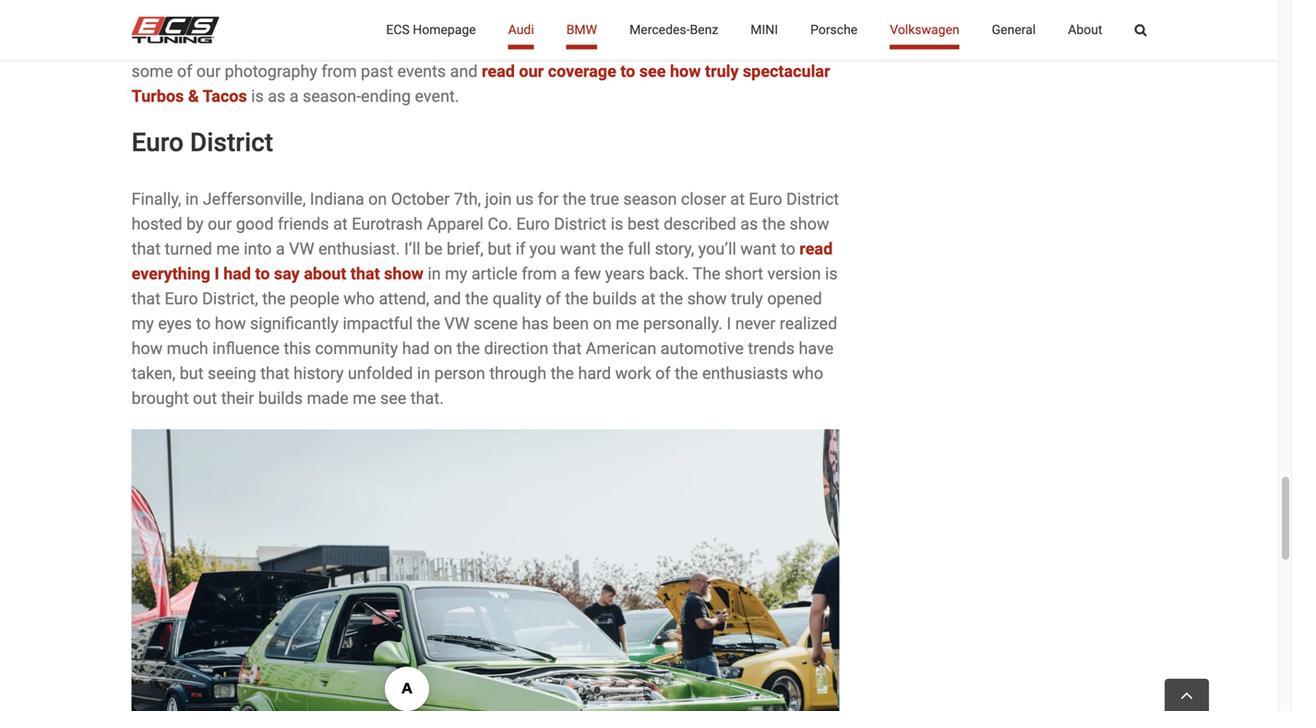 Task type: describe. For each thing, give the bounding box(es) containing it.
that.
[[411, 389, 444, 408]]

ecs tuning logo image
[[132, 17, 219, 43]]

read everything i had to say about that show link
[[132, 239, 833, 284]]

that inside read everything i had to say about that show
[[351, 264, 380, 284]]

tacos
[[203, 87, 247, 106]]

but inside "in my article from a few years back. the short version is that euro district, the people who attend, and the quality of the builds at the show truly opened my eyes to how significantly impactful the vw scene has been on me personally. i never realized how much influence this community had on the direction that american automotive trends have taken, but seeing that history unfolded in person through the hard work of the enthusiasts who brought out their builds made me see that."
[[180, 364, 204, 383]]

is as a season-ending event.
[[247, 87, 459, 106]]

good
[[236, 214, 274, 234]]

turbos
[[132, 87, 184, 106]]

0 horizontal spatial is
[[251, 87, 264, 106]]

porsche
[[811, 22, 858, 37]]

the down the automotive
[[675, 364, 698, 383]]

unfolded
[[348, 364, 413, 383]]

district,
[[202, 289, 258, 309]]

to inside finally, in jeffersonville, indiana on october 7th, join us for the true season closer at euro district hosted by our good friends at eurotrash apparel co. euro district is best described as the show that turned me into a vw enthusiast. i'll be brief, but if you want the full story, you'll want to
[[781, 239, 796, 259]]

jeffersonville,
[[203, 190, 306, 209]]

meet
[[274, 12, 311, 31]]

greets
[[330, 12, 376, 31]]

version
[[768, 264, 821, 284]]

the up the person
[[457, 339, 480, 359]]

in inside finally, in jeffersonville, indiana on october 7th, join us for the true season closer at euro district hosted by our good friends at eurotrash apparel co. euro district is best described as the show that turned me into a vw enthusiast. i'll be brief, but if you want the full story, you'll want to
[[185, 190, 199, 209]]

story,
[[655, 239, 695, 259]]

history
[[294, 364, 344, 383]]

our up tacos
[[196, 62, 221, 81]]

staff
[[444, 12, 479, 31]]

mini
[[751, 22, 778, 37]]

indiana
[[310, 190, 364, 209]]

a left 'look'
[[750, 37, 759, 56]]

of up the been
[[546, 289, 561, 309]]

0 vertical spatial and
[[384, 37, 412, 56]]

enthusiasts
[[703, 364, 788, 383]]

audi
[[508, 22, 534, 37]]

mini link
[[751, 0, 778, 60]]

described
[[664, 214, 737, 234]]

few
[[574, 264, 601, 284]]

& inside read our coverage to see how truly spectacular turbos & tacos
[[188, 87, 199, 106]]

at down indiana
[[333, 214, 348, 234]]

euro down us
[[517, 214, 550, 234]]

2 want from the left
[[741, 239, 777, 259]]

attend,
[[379, 289, 429, 309]]

me inside finally, in jeffersonville, indiana on october 7th, join us for the true season closer at euro district hosted by our good friends at eurotrash apparel co. euro district is best described as the show that turned me into a vw enthusiast. i'll be brief, but if you want the full story, you'll want to
[[216, 239, 240, 259]]

hosted
[[132, 214, 182, 234]]

the inside the event includes meet & greets with our staff you've come to know digitally, food trucks, vendors from all over the industry, and a seriously massive variety of cars. just take a look at some of our photography from past events and
[[291, 37, 315, 56]]

volkswagen link
[[890, 0, 960, 60]]

a up the events in the top left of the page
[[416, 37, 425, 56]]

everything
[[132, 264, 210, 284]]

just
[[678, 37, 710, 56]]

much
[[167, 339, 208, 359]]

benz
[[690, 22, 719, 37]]

seriously
[[429, 37, 495, 56]]

the down article
[[465, 289, 489, 309]]

event
[[164, 12, 204, 31]]

hard
[[578, 364, 611, 383]]

had inside read everything i had to say about that show
[[224, 264, 251, 284]]

ending
[[361, 87, 411, 106]]

have
[[799, 339, 834, 359]]

0 horizontal spatial my
[[132, 314, 154, 334]]

about
[[1068, 22, 1103, 37]]

the down back.
[[660, 289, 683, 309]]

the inside the event includes meet & greets with our staff you've come to know digitally, food trucks, vendors from all over the industry, and a seriously massive variety of cars. just take a look at some of our photography from past events and
[[132, 12, 159, 31]]

that down the been
[[553, 339, 582, 359]]

us
[[516, 190, 534, 209]]

read for is as a season-ending event.
[[482, 62, 515, 81]]

1 horizontal spatial district
[[554, 214, 607, 234]]

brought
[[132, 389, 189, 408]]

that inside finally, in jeffersonville, indiana on october 7th, join us for the true season closer at euro district hosted by our good friends at eurotrash apparel co. euro district is best described as the show that turned me into a vw enthusiast. i'll be brief, but if you want the full story, you'll want to
[[132, 239, 161, 259]]

to inside the event includes meet & greets with our staff you've come to know digitally, food trucks, vendors from all over the industry, and a seriously massive variety of cars. just take a look at some of our photography from past events and
[[579, 12, 594, 31]]

come
[[533, 12, 575, 31]]

to inside read everything i had to say about that show
[[255, 264, 270, 284]]

i inside read everything i had to say about that show
[[215, 264, 219, 284]]

be
[[425, 239, 443, 259]]

finally, in jeffersonville, indiana on october 7th, join us for the true season closer at euro district hosted by our good friends at eurotrash apparel co. euro district is best described as the show that turned me into a vw enthusiast. i'll be brief, but if you want the full story, you'll want to
[[132, 190, 839, 259]]

on inside finally, in jeffersonville, indiana on october 7th, join us for the true season closer at euro district hosted by our good friends at eurotrash apparel co. euro district is best described as the show that turned me into a vw enthusiast. i'll be brief, but if you want the full story, you'll want to
[[369, 190, 387, 209]]

brief,
[[447, 239, 484, 259]]

2 horizontal spatial district
[[787, 190, 839, 209]]

all
[[234, 37, 251, 56]]

of right some
[[177, 62, 192, 81]]

general
[[992, 22, 1036, 37]]

0 vertical spatial my
[[445, 264, 468, 284]]

i inside "in my article from a few years back. the short version is that euro district, the people who attend, and the quality of the builds at the show truly opened my eyes to how significantly impactful the vw scene has been on me personally. i never realized how much influence this community had on the direction that american automotive trends have taken, but seeing that history unfolded in person through the hard work of the enthusiasts who brought out their builds made me see that."
[[727, 314, 732, 334]]

taken,
[[132, 364, 176, 383]]

at right "closer"
[[731, 190, 745, 209]]

homepage
[[413, 22, 476, 37]]

their
[[221, 389, 254, 408]]

enthusiast.
[[319, 239, 400, 259]]

bmw
[[567, 22, 597, 37]]

never
[[736, 314, 776, 334]]

euro right "closer"
[[749, 190, 783, 209]]

is inside finally, in jeffersonville, indiana on october 7th, join us for the true season closer at euro district hosted by our good friends at eurotrash apparel co. euro district is best described as the show that turned me into a vw enthusiast. i'll be brief, but if you want the full story, you'll want to
[[611, 214, 624, 234]]

vendors
[[132, 37, 191, 56]]

that down 'this'
[[261, 364, 290, 383]]

in my article from a few years back. the short version is that euro district, the people who attend, and the quality of the builds at the show truly opened my eyes to how significantly impactful the vw scene has been on me personally. i never realized how much influence this community had on the direction that american automotive trends have taken, but seeing that history unfolded in person through the hard work of the enthusiasts who brought out their builds made me see that.
[[132, 264, 838, 408]]

the down attend,
[[417, 314, 440, 334]]

know
[[598, 12, 637, 31]]

trucks,
[[743, 12, 792, 31]]

food
[[705, 12, 739, 31]]

automotive
[[661, 339, 744, 359]]

the up version
[[762, 214, 786, 234]]

co.
[[488, 214, 513, 234]]

1 horizontal spatial me
[[353, 389, 376, 408]]

the left hard
[[551, 364, 574, 383]]

vw inside finally, in jeffersonville, indiana on october 7th, join us for the true season closer at euro district hosted by our good friends at eurotrash apparel co. euro district is best described as the show that turned me into a vw enthusiast. i'll be brief, but if you want the full story, you'll want to
[[289, 239, 314, 259]]

& inside the event includes meet & greets with our staff you've come to know digitally, food trucks, vendors from all over the industry, and a seriously massive variety of cars. just take a look at some of our photography from past events and
[[315, 12, 326, 31]]

1 horizontal spatial who
[[793, 364, 824, 383]]

event.
[[415, 87, 459, 106]]

7th,
[[454, 190, 481, 209]]

the inside "in my article from a few years back. the short version is that euro district, the people who attend, and the quality of the builds at the show truly opened my eyes to how significantly impactful the vw scene has been on me personally. i never realized how much influence this community had on the direction that american automotive trends have taken, but seeing that history unfolded in person through the hard work of the enthusiasts who brought out their builds made me see that."
[[693, 264, 721, 284]]

porsche link
[[811, 0, 858, 60]]

industry,
[[319, 37, 380, 56]]

the down say
[[262, 289, 286, 309]]

0 vertical spatial from
[[195, 37, 230, 56]]

how inside read our coverage to see how truly spectacular turbos & tacos
[[670, 62, 701, 81]]

if
[[516, 239, 526, 259]]

back.
[[649, 264, 689, 284]]

mercedes-benz
[[630, 22, 719, 37]]

coverage
[[548, 62, 617, 81]]

that down everything
[[132, 289, 161, 309]]

vw inside "in my article from a few years back. the short version is that euro district, the people who attend, and the quality of the builds at the show truly opened my eyes to how significantly impactful the vw scene has been on me personally. i never realized how much influence this community had on the direction that american automotive trends have taken, but seeing that history unfolded in person through the hard work of the enthusiasts who brought out their builds made me see that."
[[445, 314, 470, 334]]



Task type: vqa. For each thing, say whether or not it's contained in the screenshot.
Your to the right
no



Task type: locate. For each thing, give the bounding box(es) containing it.
my down brief,
[[445, 264, 468, 284]]

mercedes-benz link
[[630, 0, 719, 60]]

as down photography
[[268, 87, 286, 106]]

on up the person
[[434, 339, 453, 359]]

show up version
[[790, 214, 830, 234]]

0 horizontal spatial show
[[384, 264, 424, 284]]

to left say
[[255, 264, 270, 284]]

i up district,
[[215, 264, 219, 284]]

0 horizontal spatial want
[[560, 239, 596, 259]]

1 horizontal spatial see
[[640, 62, 666, 81]]

1 vertical spatial but
[[180, 364, 204, 383]]

from inside "in my article from a few years back. the short version is that euro district, the people who attend, and the quality of the builds at the show truly opened my eyes to how significantly impactful the vw scene has been on me personally. i never realized how much influence this community had on the direction that american automotive trends have taken, but seeing that history unfolded in person through the hard work of the enthusiasts who brought out their builds made me see that."
[[522, 264, 557, 284]]

to inside read our coverage to see how truly spectacular turbos & tacos
[[621, 62, 636, 81]]

truly down take
[[705, 62, 739, 81]]

1 vertical spatial show
[[384, 264, 424, 284]]

at right 'look'
[[799, 37, 813, 56]]

1 vertical spatial as
[[741, 214, 758, 234]]

general link
[[992, 0, 1036, 60]]

had
[[224, 264, 251, 284], [402, 339, 430, 359]]

years
[[605, 264, 645, 284]]

2 horizontal spatial on
[[593, 314, 612, 334]]

past
[[361, 62, 393, 81]]

me
[[216, 239, 240, 259], [616, 314, 639, 334], [353, 389, 376, 408]]

of down know
[[618, 37, 633, 56]]

best
[[628, 214, 660, 234]]

i
[[215, 264, 219, 284], [727, 314, 732, 334]]

0 vertical spatial who
[[344, 289, 375, 309]]

a inside finally, in jeffersonville, indiana on october 7th, join us for the true season closer at euro district hosted by our good friends at eurotrash apparel co. euro district is best described as the show that turned me into a vw enthusiast. i'll be brief, but if you want the full story, you'll want to
[[276, 239, 285, 259]]

0 horizontal spatial me
[[216, 239, 240, 259]]

events
[[398, 62, 446, 81]]

0 horizontal spatial on
[[369, 190, 387, 209]]

to right coverage
[[621, 62, 636, 81]]

builds right their
[[258, 389, 303, 408]]

1 horizontal spatial from
[[322, 62, 357, 81]]

a right into
[[276, 239, 285, 259]]

1 vertical spatial on
[[593, 314, 612, 334]]

builds down years
[[593, 289, 637, 309]]

0 vertical spatial see
[[640, 62, 666, 81]]

1 horizontal spatial my
[[445, 264, 468, 284]]

ecs homepage
[[386, 22, 476, 37]]

0 horizontal spatial had
[[224, 264, 251, 284]]

1 horizontal spatial had
[[402, 339, 430, 359]]

1 horizontal spatial want
[[741, 239, 777, 259]]

show inside "in my article from a few years back. the short version is that euro district, the people who attend, and the quality of the builds at the show truly opened my eyes to how significantly impactful the vw scene has been on me personally. i never realized how much influence this community had on the direction that american automotive trends have taken, but seeing that history unfolded in person through the hard work of the enthusiasts who brought out their builds made me see that."
[[687, 289, 727, 309]]

my left eyes
[[132, 314, 154, 334]]

from left "all"
[[195, 37, 230, 56]]

2 horizontal spatial from
[[522, 264, 557, 284]]

read inside read everything i had to say about that show
[[800, 239, 833, 259]]

volkswagen
[[890, 22, 960, 37]]

show inside finally, in jeffersonville, indiana on october 7th, join us for the true season closer at euro district hosted by our good friends at eurotrash apparel co. euro district is best described as the show that turned me into a vw enthusiast. i'll be brief, but if you want the full story, you'll want to
[[790, 214, 830, 234]]

our right by
[[208, 214, 232, 234]]

1 vertical spatial from
[[322, 62, 357, 81]]

1 vertical spatial me
[[616, 314, 639, 334]]

our down massive
[[519, 62, 544, 81]]

season
[[624, 190, 677, 209]]

1 horizontal spatial is
[[611, 214, 624, 234]]

includes
[[208, 12, 270, 31]]

0 vertical spatial as
[[268, 87, 286, 106]]

finally,
[[132, 190, 181, 209]]

realized
[[780, 314, 838, 334]]

show inside read everything i had to say about that show
[[384, 264, 424, 284]]

2 vertical spatial from
[[522, 264, 557, 284]]

over
[[255, 37, 287, 56]]

1 vertical spatial how
[[215, 314, 246, 334]]

read inside read our coverage to see how truly spectacular turbos & tacos
[[482, 62, 515, 81]]

0 horizontal spatial as
[[268, 87, 286, 106]]

0 vertical spatial in
[[185, 190, 199, 209]]

0 horizontal spatial from
[[195, 37, 230, 56]]

1 horizontal spatial read
[[800, 239, 833, 259]]

2 horizontal spatial how
[[670, 62, 701, 81]]

massive
[[500, 37, 561, 56]]

at
[[799, 37, 813, 56], [731, 190, 745, 209], [333, 214, 348, 234], [641, 289, 656, 309]]

friends
[[278, 214, 329, 234]]

had inside "in my article from a few years back. the short version is that euro district, the people who attend, and the quality of the builds at the show truly opened my eyes to how significantly impactful the vw scene has been on me personally. i never realized how much influence this community had on the direction that american automotive trends have taken, but seeing that history unfolded in person through the hard work of the enthusiasts who brought out their builds made me see that."
[[402, 339, 430, 359]]

0 horizontal spatial the
[[132, 12, 159, 31]]

who down have
[[793, 364, 824, 383]]

spectacular
[[743, 62, 831, 81]]

1 horizontal spatial how
[[215, 314, 246, 334]]

but inside finally, in jeffersonville, indiana on october 7th, join us for the true season closer at euro district hosted by our good friends at eurotrash apparel co. euro district is best described as the show that turned me into a vw enthusiast. i'll be brief, but if you want the full story, you'll want to
[[488, 239, 512, 259]]

&
[[315, 12, 326, 31], [188, 87, 199, 106]]

bmw link
[[567, 0, 597, 60]]

how up taken, at the bottom left
[[132, 339, 163, 359]]

you
[[530, 239, 556, 259]]

but
[[488, 239, 512, 259], [180, 364, 204, 383]]

from up season-
[[322, 62, 357, 81]]

0 vertical spatial the
[[132, 12, 159, 31]]

influence
[[213, 339, 280, 359]]

district down tacos
[[190, 127, 273, 158]]

vw
[[289, 239, 314, 259], [445, 314, 470, 334]]

ecs
[[386, 22, 410, 37]]

0 vertical spatial builds
[[593, 289, 637, 309]]

to right eyes
[[196, 314, 211, 334]]

that down hosted
[[132, 239, 161, 259]]

the left full
[[601, 239, 624, 259]]

had up unfolded
[[402, 339, 430, 359]]

0 horizontal spatial read
[[482, 62, 515, 81]]

that down enthusiast.
[[351, 264, 380, 284]]

2 vertical spatial in
[[417, 364, 430, 383]]

take
[[714, 37, 746, 56]]

1 vertical spatial i
[[727, 314, 732, 334]]

see
[[640, 62, 666, 81], [380, 389, 407, 408]]

october
[[391, 190, 450, 209]]

0 vertical spatial show
[[790, 214, 830, 234]]

from down you
[[522, 264, 557, 284]]

at inside the event includes meet & greets with our staff you've come to know digitally, food trucks, vendors from all over the industry, and a seriously massive variety of cars. just take a look at some of our photography from past events and
[[799, 37, 813, 56]]

0 vertical spatial but
[[488, 239, 512, 259]]

1 horizontal spatial &
[[315, 12, 326, 31]]

see down cars.
[[640, 62, 666, 81]]

i left never
[[727, 314, 732, 334]]

has
[[522, 314, 549, 334]]

1 vertical spatial truly
[[731, 289, 763, 309]]

but down much
[[180, 364, 204, 383]]

1 vertical spatial and
[[450, 62, 478, 81]]

2 vertical spatial district
[[554, 214, 607, 234]]

of right work
[[656, 364, 671, 383]]

the down you'll
[[693, 264, 721, 284]]

read for in my article from a few years back. the short version is that euro district, the people who attend, and the quality of the builds at the show truly opened my eyes to how significantly impactful the vw scene has been on me personally. i never realized how much influence this community had on the direction that american automotive trends have taken, but seeing that history unfolded in person through the hard work of the enthusiasts who brought out their builds made me see that.
[[800, 239, 833, 259]]

0 vertical spatial had
[[224, 264, 251, 284]]

with
[[380, 12, 411, 31]]

1 vertical spatial the
[[693, 264, 721, 284]]

vw down friends
[[289, 239, 314, 259]]

1 vertical spatial is
[[611, 214, 624, 234]]

euro
[[132, 127, 184, 158], [749, 190, 783, 209], [517, 214, 550, 234], [165, 289, 198, 309]]

look
[[763, 37, 795, 56]]

in up that.
[[417, 364, 430, 383]]

0 horizontal spatial &
[[188, 87, 199, 106]]

been
[[553, 314, 589, 334]]

the up the been
[[565, 289, 589, 309]]

significantly
[[250, 314, 339, 334]]

and right attend,
[[434, 289, 461, 309]]

our right ecs
[[416, 12, 440, 31]]

show up attend,
[[384, 264, 424, 284]]

by
[[186, 214, 204, 234]]

0 horizontal spatial vw
[[289, 239, 314, 259]]

me down unfolded
[[353, 389, 376, 408]]

see inside read our coverage to see how truly spectacular turbos & tacos
[[640, 62, 666, 81]]

district up version
[[787, 190, 839, 209]]

0 vertical spatial read
[[482, 62, 515, 81]]

this
[[284, 339, 311, 359]]

2 horizontal spatial me
[[616, 314, 639, 334]]

1 vertical spatial see
[[380, 389, 407, 408]]

and down seriously
[[450, 62, 478, 81]]

euro district
[[132, 127, 273, 158]]

is inside "in my article from a few years back. the short version is that euro district, the people who attend, and the quality of the builds at the show truly opened my eyes to how significantly impactful the vw scene has been on me personally. i never realized how much influence this community had on the direction that american automotive trends have taken, but seeing that history unfolded in person through the hard work of the enthusiasts who brought out their builds made me see that."
[[825, 264, 838, 284]]

as inside finally, in jeffersonville, indiana on october 7th, join us for the true season closer at euro district hosted by our good friends at eurotrash apparel co. euro district is best described as the show that turned me into a vw enthusiast. i'll be brief, but if you want the full story, you'll want to
[[741, 214, 758, 234]]

& left tacos
[[188, 87, 199, 106]]

is right version
[[825, 264, 838, 284]]

work
[[616, 364, 652, 383]]

full
[[628, 239, 651, 259]]

1 vertical spatial had
[[402, 339, 430, 359]]

community
[[315, 339, 398, 359]]

how down district,
[[215, 314, 246, 334]]

trends
[[748, 339, 795, 359]]

0 vertical spatial vw
[[289, 239, 314, 259]]

euro down turbos
[[132, 127, 184, 158]]

me up 'american'
[[616, 314, 639, 334]]

1 vertical spatial read
[[800, 239, 833, 259]]

mercedes-
[[630, 22, 690, 37]]

in down 'be'
[[428, 264, 441, 284]]

true
[[590, 190, 619, 209]]

the down meet
[[291, 37, 315, 56]]

2 vertical spatial and
[[434, 289, 461, 309]]

euro up eyes
[[165, 289, 198, 309]]

is left the best
[[611, 214, 624, 234]]

0 horizontal spatial how
[[132, 339, 163, 359]]

to inside "in my article from a few years back. the short version is that euro district, the people who attend, and the quality of the builds at the show truly opened my eyes to how significantly impactful the vw scene has been on me personally. i never realized how much influence this community had on the direction that american automotive trends have taken, but seeing that history unfolded in person through the hard work of the enthusiasts who brought out their builds made me see that."
[[196, 314, 211, 334]]

want up short
[[741, 239, 777, 259]]

ecs homepage link
[[386, 0, 476, 60]]

0 vertical spatial &
[[315, 12, 326, 31]]

to up variety
[[579, 12, 594, 31]]

on up eurotrash
[[369, 190, 387, 209]]

1 vertical spatial &
[[188, 87, 199, 106]]

0 vertical spatial is
[[251, 87, 264, 106]]

for
[[538, 190, 559, 209]]

quality
[[493, 289, 542, 309]]

at inside "in my article from a few years back. the short version is that euro district, the people who attend, and the quality of the builds at the show truly opened my eyes to how significantly impactful the vw scene has been on me personally. i never realized how much influence this community had on the direction that american automotive trends have taken, but seeing that history unfolded in person through the hard work of the enthusiasts who brought out their builds made me see that."
[[641, 289, 656, 309]]

0 horizontal spatial who
[[344, 289, 375, 309]]

0 vertical spatial me
[[216, 239, 240, 259]]

1 horizontal spatial vw
[[445, 314, 470, 334]]

but left the if
[[488, 239, 512, 259]]

show
[[790, 214, 830, 234], [384, 264, 424, 284], [687, 289, 727, 309]]

read everything i had to say about that show
[[132, 239, 833, 284]]

a left few
[[561, 264, 570, 284]]

& right meet
[[315, 12, 326, 31]]

truly down short
[[731, 289, 763, 309]]

the right the 'for'
[[563, 190, 586, 209]]

to up version
[[781, 239, 796, 259]]

apparel
[[427, 214, 484, 234]]

truly inside read our coverage to see how truly spectacular turbos & tacos
[[705, 62, 739, 81]]

see inside "in my article from a few years back. the short version is that euro district, the people who attend, and the quality of the builds at the show truly opened my eyes to how significantly impactful the vw scene has been on me personally. i never realized how much influence this community had on the direction that american automotive trends have taken, but seeing that history unfolded in person through the hard work of the enthusiasts who brought out their builds made me see that."
[[380, 389, 407, 408]]

american
[[586, 339, 657, 359]]

short
[[725, 264, 764, 284]]

eyes
[[158, 314, 192, 334]]

photography
[[225, 62, 318, 81]]

our inside read our coverage to see how truly spectacular turbos & tacos
[[519, 62, 544, 81]]

is down photography
[[251, 87, 264, 106]]

2 horizontal spatial show
[[790, 214, 830, 234]]

a inside "in my article from a few years back. the short version is that euro district, the people who attend, and the quality of the builds at the show truly opened my eyes to how significantly impactful the vw scene has been on me personally. i never realized how much influence this community had on the direction that american automotive trends have taken, but seeing that history unfolded in person through the hard work of the enthusiasts who brought out their builds made me see that."
[[561, 264, 570, 284]]

1 vertical spatial builds
[[258, 389, 303, 408]]

to
[[579, 12, 594, 31], [621, 62, 636, 81], [781, 239, 796, 259], [255, 264, 270, 284], [196, 314, 211, 334]]

say
[[274, 264, 300, 284]]

variety
[[565, 37, 614, 56]]

0 horizontal spatial district
[[190, 127, 273, 158]]

1 horizontal spatial i
[[727, 314, 732, 334]]

2 horizontal spatial is
[[825, 264, 838, 284]]

in up by
[[185, 190, 199, 209]]

1 horizontal spatial as
[[741, 214, 758, 234]]

personally.
[[643, 314, 723, 334]]

my
[[445, 264, 468, 284], [132, 314, 154, 334]]

district down the true at the left of the page
[[554, 214, 607, 234]]

show up personally.
[[687, 289, 727, 309]]

2 vertical spatial me
[[353, 389, 376, 408]]

me left into
[[216, 239, 240, 259]]

0 horizontal spatial but
[[180, 364, 204, 383]]

see down unfolded
[[380, 389, 407, 408]]

at down back.
[[641, 289, 656, 309]]

read up version
[[800, 239, 833, 259]]

scene
[[474, 314, 518, 334]]

1 vertical spatial my
[[132, 314, 154, 334]]

0 vertical spatial truly
[[705, 62, 739, 81]]

vw left scene
[[445, 314, 470, 334]]

a down photography
[[290, 87, 299, 106]]

as right 'described'
[[741, 214, 758, 234]]

and inside "in my article from a few years back. the short version is that euro district, the people who attend, and the quality of the builds at the show truly opened my eyes to how significantly impactful the vw scene has been on me personally. i never realized how much influence this community had on the direction that american automotive trends have taken, but seeing that history unfolded in person through the hard work of the enthusiasts who brought out their builds made me see that."
[[434, 289, 461, 309]]

1 vertical spatial district
[[787, 190, 839, 209]]

1 horizontal spatial the
[[693, 264, 721, 284]]

some
[[132, 62, 173, 81]]

0 vertical spatial how
[[670, 62, 701, 81]]

euro inside "in my article from a few years back. the short version is that euro district, the people who attend, and the quality of the builds at the show truly opened my eyes to how significantly impactful the vw scene has been on me personally. i never realized how much influence this community had on the direction that american automotive trends have taken, but seeing that history unfolded in person through the hard work of the enthusiasts who brought out their builds made me see that."
[[165, 289, 198, 309]]

0 vertical spatial i
[[215, 264, 219, 284]]

truly inside "in my article from a few years back. the short version is that euro district, the people who attend, and the quality of the builds at the show truly opened my eyes to how significantly impactful the vw scene has been on me personally. i never realized how much influence this community had on the direction that american automotive trends have taken, but seeing that history unfolded in person through the hard work of the enthusiasts who brought out their builds made me see that."
[[731, 289, 763, 309]]

0 horizontal spatial i
[[215, 264, 219, 284]]

2 vertical spatial is
[[825, 264, 838, 284]]

how
[[670, 62, 701, 81], [215, 314, 246, 334], [132, 339, 163, 359]]

and down with
[[384, 37, 412, 56]]

out
[[193, 389, 217, 408]]

join
[[485, 190, 512, 209]]

that
[[132, 239, 161, 259], [351, 264, 380, 284], [132, 289, 161, 309], [553, 339, 582, 359], [261, 364, 290, 383]]

0 vertical spatial district
[[190, 127, 273, 158]]

1 horizontal spatial on
[[434, 339, 453, 359]]

our inside finally, in jeffersonville, indiana on october 7th, join us for the true season closer at euro district hosted by our good friends at eurotrash apparel co. euro district is best described as the show that turned me into a vw enthusiast. i'll be brief, but if you want the full story, you'll want to
[[208, 214, 232, 234]]

the up vendors
[[132, 12, 159, 31]]

0 horizontal spatial builds
[[258, 389, 303, 408]]

through
[[490, 364, 547, 383]]

2 vertical spatial on
[[434, 339, 453, 359]]

direction
[[484, 339, 549, 359]]

1 vertical spatial who
[[793, 364, 824, 383]]

on up 'american'
[[593, 314, 612, 334]]

1 horizontal spatial show
[[687, 289, 727, 309]]

who up impactful
[[344, 289, 375, 309]]

opened
[[768, 289, 822, 309]]

read our coverage to see how truly spectacular turbos & tacos
[[132, 62, 831, 106]]

0 vertical spatial on
[[369, 190, 387, 209]]

0 horizontal spatial see
[[380, 389, 407, 408]]

cars.
[[637, 37, 674, 56]]

1 vertical spatial in
[[428, 264, 441, 284]]

1 horizontal spatial but
[[488, 239, 512, 259]]

want up few
[[560, 239, 596, 259]]

how down just
[[670, 62, 701, 81]]

1 want from the left
[[560, 239, 596, 259]]

had up district,
[[224, 264, 251, 284]]

read down massive
[[482, 62, 515, 81]]

the
[[132, 12, 159, 31], [693, 264, 721, 284]]

2 vertical spatial how
[[132, 339, 163, 359]]

2 vertical spatial show
[[687, 289, 727, 309]]

district
[[190, 127, 273, 158], [787, 190, 839, 209], [554, 214, 607, 234]]

1 horizontal spatial builds
[[593, 289, 637, 309]]

1 vertical spatial vw
[[445, 314, 470, 334]]



